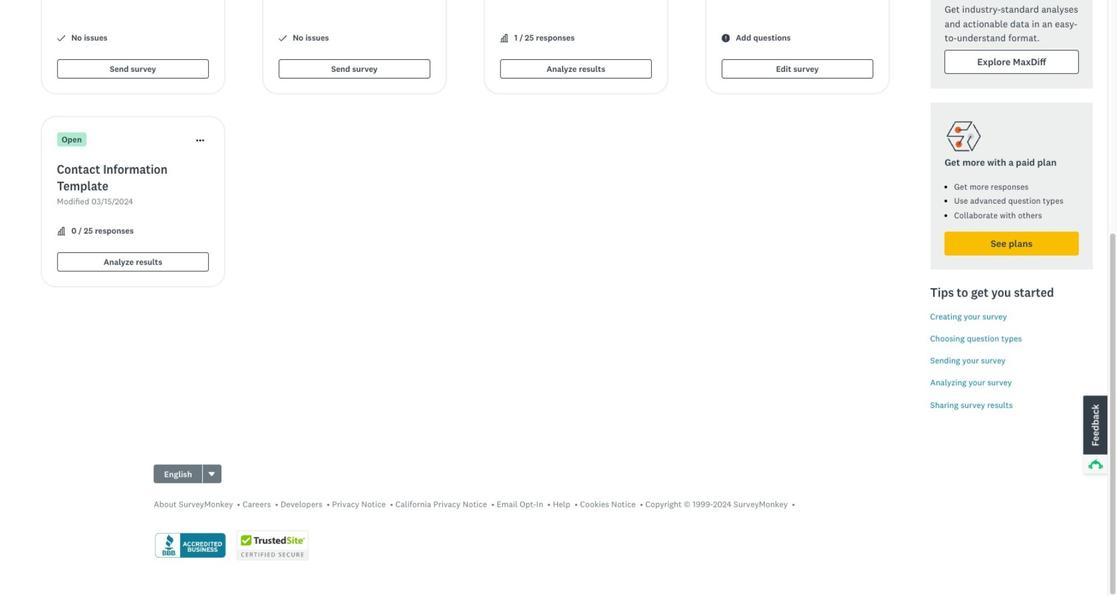Task type: locate. For each thing, give the bounding box(es) containing it.
1 no issues image from the left
[[57, 34, 65, 43]]

click to verify bbb accreditation and to see a bbb report. image
[[154, 532, 228, 560]]

no issues image
[[57, 34, 65, 43], [279, 34, 287, 43]]

group
[[154, 464, 222, 484]]

trustedsite helps keep you safe from identity theft, credit card fraud, spyware, spam, viruses and online scams image
[[237, 531, 309, 561]]

response count image
[[500, 34, 509, 43], [57, 227, 65, 236], [57, 227, 65, 236]]

1 horizontal spatial no issues image
[[279, 34, 287, 43]]

language dropdown image
[[208, 470, 216, 478], [209, 472, 215, 476]]

0 horizontal spatial no issues image
[[57, 34, 65, 43]]



Task type: vqa. For each thing, say whether or not it's contained in the screenshot.
TrustedSite helps keep you safe from identity theft, credit card fraud, spyware, spam, viruses and online scams Image
yes



Task type: describe. For each thing, give the bounding box(es) containing it.
2 no issues image from the left
[[279, 34, 287, 43]]

response count image
[[500, 34, 509, 43]]

warning image
[[722, 34, 730, 43]]

response based pricing icon image
[[945, 117, 984, 155]]



